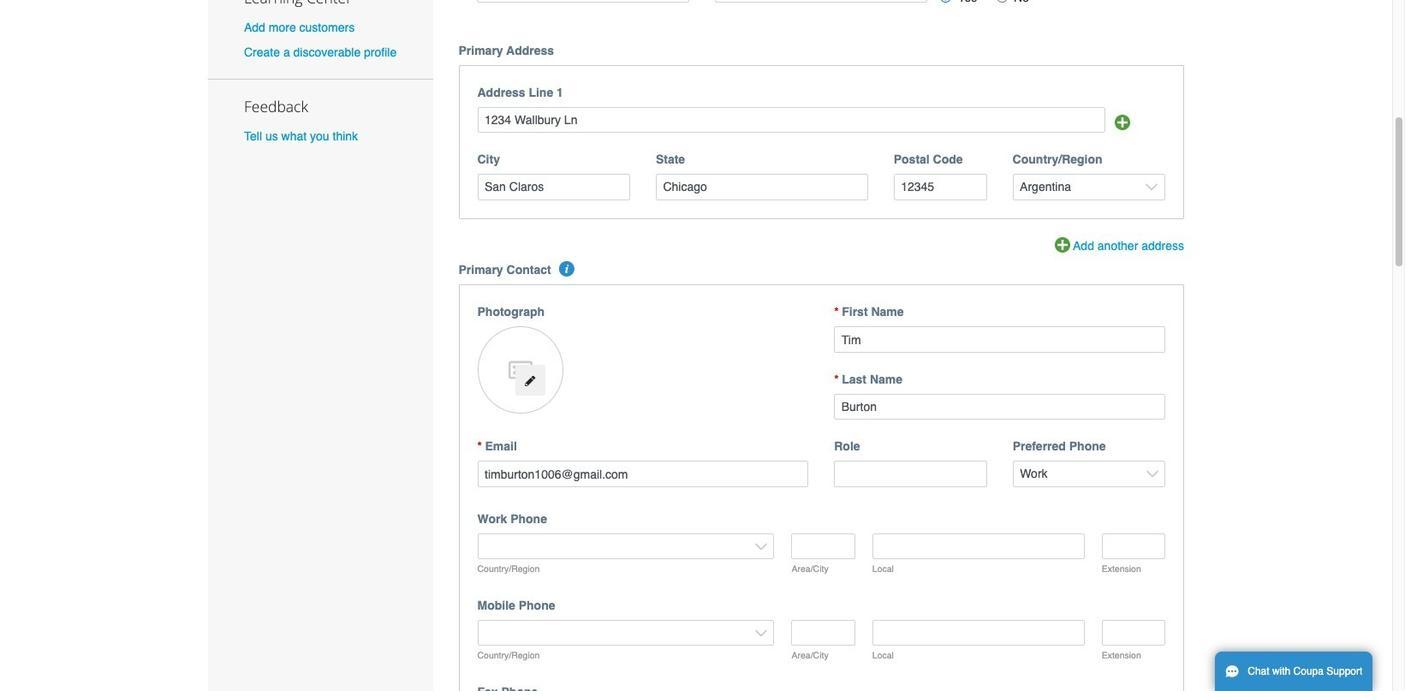 Task type: describe. For each thing, give the bounding box(es) containing it.
additional information image
[[559, 262, 575, 277]]



Task type: locate. For each thing, give the bounding box(es) containing it.
None radio
[[941, 0, 952, 2]]

None text field
[[477, 0, 690, 3], [478, 174, 630, 200], [656, 174, 868, 200], [894, 174, 987, 200], [835, 327, 1166, 353], [835, 394, 1166, 420], [478, 461, 809, 487], [835, 461, 987, 487], [792, 534, 856, 560], [1102, 534, 1166, 560], [477, 0, 690, 3], [478, 174, 630, 200], [656, 174, 868, 200], [894, 174, 987, 200], [835, 327, 1166, 353], [835, 394, 1166, 420], [478, 461, 809, 487], [835, 461, 987, 487], [792, 534, 856, 560], [1102, 534, 1166, 560]]

photograph image
[[478, 327, 563, 414]]

None radio
[[997, 0, 1008, 2]]

change image image
[[524, 375, 536, 387]]

add image
[[1115, 115, 1131, 130]]

None text field
[[715, 0, 928, 3], [478, 107, 1106, 133], [873, 534, 1085, 560], [792, 620, 856, 646], [873, 620, 1085, 646], [1102, 620, 1166, 646], [715, 0, 928, 3], [478, 107, 1106, 133], [873, 534, 1085, 560], [792, 620, 856, 646], [873, 620, 1085, 646], [1102, 620, 1166, 646]]



Task type: vqa. For each thing, say whether or not it's contained in the screenshot.
Change image at the bottom of the page
yes



